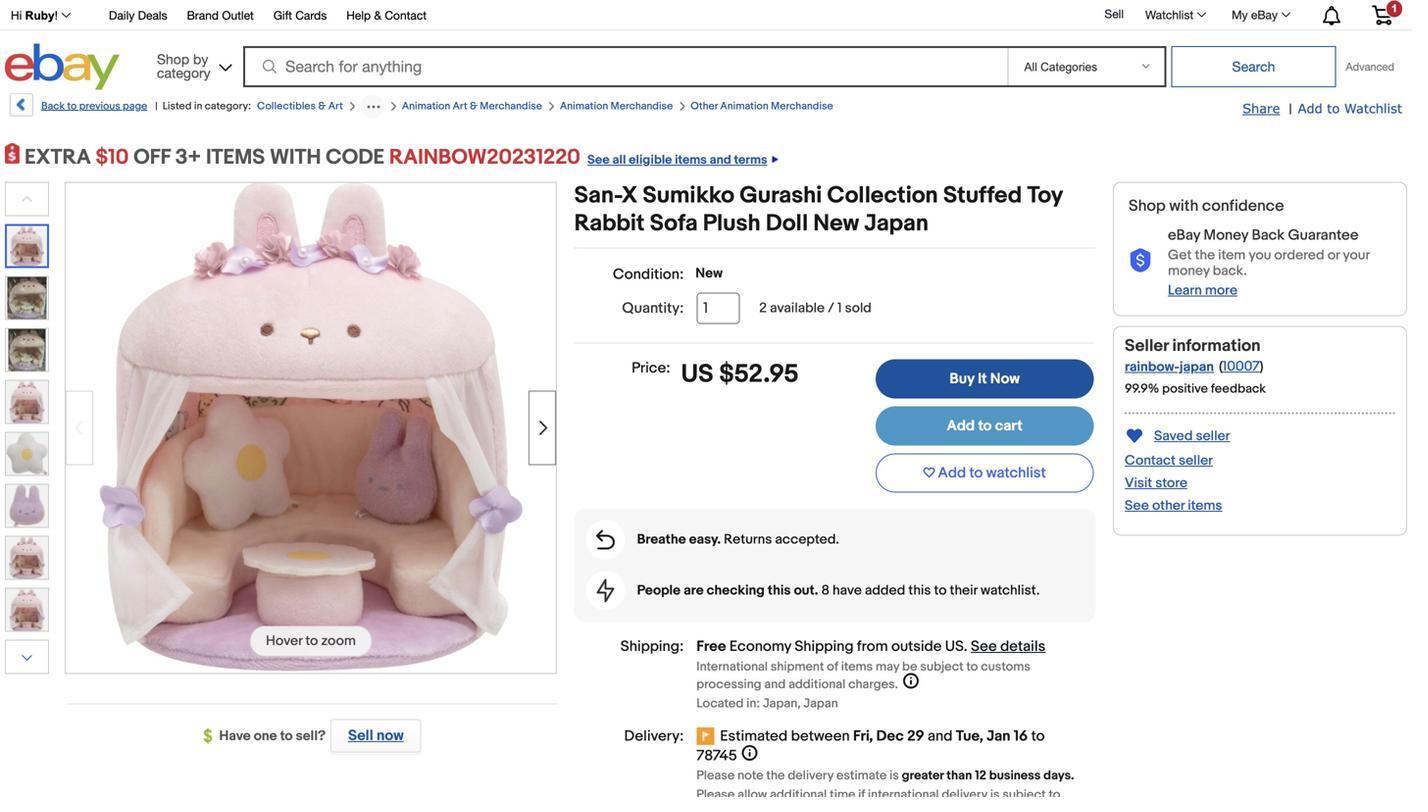 Task type: vqa. For each thing, say whether or not it's contained in the screenshot.
"EBAY MONEY BACK GUARANTEE GET THE ITEM YOU ORDERED OR YOUR MONEY BACK. LEARN MORE"
yes



Task type: locate. For each thing, give the bounding box(es) containing it.
2 vertical spatial with details__icon image
[[597, 579, 615, 603]]

0 horizontal spatial ebay
[[1168, 227, 1201, 244]]

to down the .
[[967, 660, 978, 675]]

0 vertical spatial items
[[675, 153, 707, 168]]

share | add to watchlist
[[1243, 101, 1403, 118]]

1 animation from the left
[[402, 100, 450, 113]]

1 vertical spatial sell
[[348, 727, 373, 745]]

collection
[[827, 182, 938, 210]]

1 horizontal spatial &
[[374, 8, 382, 22]]

rainbow-
[[1125, 359, 1180, 376]]

watchlist right sell link
[[1146, 8, 1194, 22]]

2 vertical spatial add
[[938, 465, 966, 482]]

money
[[1168, 263, 1210, 280]]

| right share button
[[1289, 101, 1293, 118]]

please
[[697, 769, 735, 784]]

sell left watchlist link
[[1105, 7, 1124, 21]]

0 vertical spatial sell
[[1105, 7, 1124, 21]]

1 inside us $52.95 "main content"
[[838, 300, 842, 317]]

2 horizontal spatial items
[[1188, 498, 1223, 514]]

1 horizontal spatial merchandise
[[611, 100, 673, 113]]

1 vertical spatial contact
[[1125, 453, 1176, 469]]

1 horizontal spatial contact
[[1125, 453, 1176, 469]]

japan left stuffed
[[865, 210, 929, 238]]

items
[[675, 153, 707, 168], [1188, 498, 1223, 514], [841, 660, 873, 675]]

0 horizontal spatial merchandise
[[480, 100, 542, 113]]

1 horizontal spatial animation
[[560, 100, 608, 113]]

this left 'out.'
[[768, 583, 791, 599]]

& up the rainbow20231220
[[470, 100, 478, 113]]

with details__icon image left breathe
[[597, 530, 615, 550]]

1 horizontal spatial new
[[814, 210, 860, 238]]

add inside button
[[938, 465, 966, 482]]

0 horizontal spatial the
[[767, 769, 785, 784]]

1 vertical spatial the
[[767, 769, 785, 784]]

ebay
[[1252, 8, 1278, 22], [1168, 227, 1201, 244]]

items up sumikko
[[675, 153, 707, 168]]

2 vertical spatial items
[[841, 660, 873, 675]]

with details__icon image for breathe easy.
[[597, 530, 615, 550]]

are
[[684, 583, 704, 599]]

2 horizontal spatial merchandise
[[771, 100, 834, 113]]

1 vertical spatial and
[[765, 677, 786, 693]]

items inside contact seller visit store see other items
[[1188, 498, 1223, 514]]

0 horizontal spatial this
[[768, 583, 791, 599]]

1 vertical spatial shop
[[1129, 197, 1166, 216]]

add down buy
[[947, 417, 975, 435]]

2 vertical spatial see
[[971, 638, 997, 656]]

10007
[[1223, 358, 1260, 375]]

0 horizontal spatial shop
[[157, 51, 189, 67]]

art
[[328, 100, 343, 113], [453, 100, 468, 113]]

japan down additional
[[804, 697, 838, 712]]

watchlist down "advanced"
[[1345, 101, 1403, 116]]

merchandise up gurashi on the top of page
[[771, 100, 834, 113]]

0 horizontal spatial see
[[588, 153, 610, 168]]

1 vertical spatial seller
[[1179, 453, 1213, 469]]

to inside 'share | add to watchlist'
[[1328, 101, 1340, 116]]

)
[[1260, 358, 1264, 375]]

2 art from the left
[[453, 100, 468, 113]]

1 horizontal spatial art
[[453, 100, 468, 113]]

0 horizontal spatial art
[[328, 100, 343, 113]]

or
[[1328, 247, 1340, 264]]

1 horizontal spatial back
[[1252, 227, 1285, 244]]

dollar sign image
[[204, 729, 219, 745]]

contact inside account navigation
[[385, 8, 427, 22]]

ebay up get
[[1168, 227, 1201, 244]]

& right help
[[374, 8, 382, 22]]

2 horizontal spatial see
[[1125, 498, 1150, 514]]

items inside international shipment of items may be subject to customs processing and additional charges.
[[841, 660, 873, 675]]

estimate
[[837, 769, 887, 784]]

guarantee
[[1289, 227, 1359, 244]]

sell for sell
[[1105, 7, 1124, 21]]

!
[[55, 9, 58, 22]]

advanced link
[[1337, 47, 1405, 86]]

seller down saved seller
[[1179, 453, 1213, 469]]

0 vertical spatial new
[[814, 210, 860, 238]]

to right the 16
[[1032, 728, 1045, 746]]

0 horizontal spatial items
[[675, 153, 707, 168]]

contact inside contact seller visit store see other items
[[1125, 453, 1176, 469]]

help
[[347, 8, 371, 22]]

shop by category button
[[148, 44, 236, 86]]

my ebay link
[[1221, 3, 1300, 26]]

merchandise down search for anything 'text box'
[[611, 100, 673, 113]]

off
[[134, 145, 171, 170]]

this right the added
[[909, 583, 931, 599]]

gift
[[274, 8, 292, 22]]

1 horizontal spatial items
[[841, 660, 873, 675]]

with details__icon image for ebay money back guarantee
[[1129, 249, 1153, 273]]

sell inside account navigation
[[1105, 7, 1124, 21]]

shop left by
[[157, 51, 189, 67]]

1 vertical spatial 1
[[838, 300, 842, 317]]

animation merchandise link
[[560, 100, 673, 113]]

see
[[588, 153, 610, 168], [1125, 498, 1150, 514], [971, 638, 997, 656]]

Quantity: text field
[[697, 293, 740, 324]]

0 horizontal spatial and
[[710, 153, 732, 168]]

seller right saved
[[1196, 428, 1231, 445]]

other
[[1153, 498, 1185, 514]]

0 horizontal spatial back
[[41, 100, 65, 113]]

located
[[697, 697, 744, 712]]

account navigation
[[0, 0, 1408, 30]]

1 horizontal spatial watchlist
[[1345, 101, 1403, 116]]

0 horizontal spatial animation
[[402, 100, 450, 113]]

shop by category banner
[[0, 0, 1408, 95]]

additional
[[789, 677, 846, 693]]

add right share
[[1298, 101, 1323, 116]]

to inside international shipment of items may be subject to customs processing and additional charges.
[[967, 660, 978, 675]]

0 horizontal spatial &
[[318, 100, 326, 113]]

1 horizontal spatial the
[[1195, 247, 1216, 264]]

1 vertical spatial see
[[1125, 498, 1150, 514]]

&
[[374, 8, 382, 22], [318, 100, 326, 113], [470, 100, 478, 113]]

to left their
[[934, 583, 947, 599]]

easy.
[[689, 532, 721, 548]]

subject
[[921, 660, 964, 675]]

it
[[978, 370, 987, 388]]

seller inside contact seller visit store see other items
[[1179, 453, 1213, 469]]

the right get
[[1195, 247, 1216, 264]]

|
[[155, 100, 158, 113], [1289, 101, 1293, 118]]

see other items link
[[1125, 498, 1223, 514]]

1 right / at the top of the page
[[838, 300, 842, 317]]

add down add to cart link
[[938, 465, 966, 482]]

0 vertical spatial us
[[681, 360, 714, 390]]

and inside international shipment of items may be subject to customs processing and additional charges.
[[765, 677, 786, 693]]

to inside estimated between fri, dec 29 and tue, jan 16 to 78745
[[1032, 728, 1045, 746]]

sell?
[[296, 728, 326, 745]]

0 vertical spatial seller
[[1196, 428, 1231, 445]]

see right the .
[[971, 638, 997, 656]]

the
[[1195, 247, 1216, 264], [767, 769, 785, 784]]

picture 4 of 13 image
[[6, 381, 48, 423]]

1 vertical spatial watchlist
[[1345, 101, 1403, 116]]

ebay right my on the top right of the page
[[1252, 8, 1278, 22]]

1 horizontal spatial see
[[971, 638, 997, 656]]

the right note
[[767, 769, 785, 784]]

people
[[637, 583, 681, 599]]

1 horizontal spatial and
[[765, 677, 786, 693]]

back up you
[[1252, 227, 1285, 244]]

1 horizontal spatial shop
[[1129, 197, 1166, 216]]

1 horizontal spatial 1
[[1392, 2, 1398, 14]]

0 vertical spatial shop
[[157, 51, 189, 67]]

animation merchandise
[[560, 100, 673, 113]]

seller inside button
[[1196, 428, 1231, 445]]

1 vertical spatial ebay
[[1168, 227, 1201, 244]]

1 vertical spatial new
[[696, 265, 723, 282]]

0 vertical spatial watchlist
[[1146, 8, 1194, 22]]

1 horizontal spatial us
[[945, 638, 964, 656]]

learn
[[1168, 282, 1202, 299]]

see left all
[[588, 153, 610, 168]]

other animation merchandise link
[[691, 100, 834, 113]]

to left watchlist
[[970, 465, 983, 482]]

0 horizontal spatial contact
[[385, 8, 427, 22]]

see all eligible items and terms link
[[581, 145, 778, 170]]

1 merchandise from the left
[[480, 100, 542, 113]]

shipping
[[795, 638, 854, 656]]

2 animation from the left
[[560, 100, 608, 113]]

greater
[[902, 769, 944, 784]]

eligible
[[629, 153, 672, 168]]

contact up visit store link
[[1125, 453, 1176, 469]]

0 horizontal spatial japan
[[804, 697, 838, 712]]

condition:
[[613, 266, 684, 284]]

art up the rainbow20231220
[[453, 100, 468, 113]]

new right doll
[[814, 210, 860, 238]]

1 horizontal spatial japan
[[865, 210, 929, 238]]

& right collectibles
[[318, 100, 326, 113]]

people are checking this out. 8 have added this to their watchlist.
[[637, 583, 1040, 599]]

jan
[[987, 728, 1011, 746]]

buy it now link
[[876, 360, 1094, 399]]

/
[[828, 300, 835, 317]]

with details__icon image
[[1129, 249, 1153, 273], [597, 530, 615, 550], [597, 579, 615, 603]]

0 vertical spatial with details__icon image
[[1129, 249, 1153, 273]]

1 horizontal spatial sell
[[1105, 7, 1124, 21]]

99.9%
[[1125, 382, 1160, 397]]

back inside ebay money back guarantee get the item you ordered or your money back. learn more
[[1252, 227, 1285, 244]]

| left listed
[[155, 100, 158, 113]]

with details__icon image left people
[[597, 579, 615, 603]]

0 horizontal spatial watchlist
[[1146, 8, 1194, 22]]

items up "charges."
[[841, 660, 873, 675]]

us $52.95 main content
[[574, 182, 1096, 798]]

1 vertical spatial add
[[947, 417, 975, 435]]

and left the terms
[[710, 153, 732, 168]]

0 vertical spatial japan
[[865, 210, 929, 238]]

1 up the advanced "link"
[[1392, 2, 1398, 14]]

items right other
[[1188, 498, 1223, 514]]

details
[[1001, 638, 1046, 656]]

business
[[990, 769, 1041, 784]]

shop by category
[[157, 51, 211, 81]]

watchlist
[[1146, 8, 1194, 22], [1345, 101, 1403, 116]]

0 vertical spatial see
[[588, 153, 610, 168]]

0 vertical spatial ebay
[[1252, 8, 1278, 22]]

items for see all eligible items and terms
[[675, 153, 707, 168]]

1 horizontal spatial this
[[909, 583, 931, 599]]

0 vertical spatial back
[[41, 100, 65, 113]]

daily
[[109, 8, 135, 22]]

to left previous
[[67, 100, 77, 113]]

1 horizontal spatial ebay
[[1252, 8, 1278, 22]]

watchlist
[[987, 465, 1046, 482]]

contact
[[385, 8, 427, 22], [1125, 453, 1176, 469]]

1 vertical spatial with details__icon image
[[597, 530, 615, 550]]

see inside us $52.95 "main content"
[[971, 638, 997, 656]]

sumikko
[[643, 182, 735, 210]]

with details__icon image left get
[[1129, 249, 1153, 273]]

free economy shipping from outside us . see details
[[697, 638, 1046, 656]]

merchandise up the rainbow20231220
[[480, 100, 542, 113]]

fri,
[[853, 728, 873, 746]]

2 vertical spatial and
[[928, 728, 953, 746]]

see inside contact seller visit store see other items
[[1125, 498, 1150, 514]]

hi
[[11, 9, 22, 22]]

picture 5 of 13 image
[[6, 433, 48, 475]]

animation right other
[[720, 100, 769, 113]]

new up quantity: text box
[[696, 265, 723, 282]]

0 horizontal spatial 1
[[838, 300, 842, 317]]

outside
[[892, 638, 942, 656]]

0 vertical spatial and
[[710, 153, 732, 168]]

None submit
[[1172, 46, 1337, 87]]

art right collectibles
[[328, 100, 343, 113]]

add
[[1298, 101, 1323, 116], [947, 417, 975, 435], [938, 465, 966, 482]]

2 horizontal spatial animation
[[720, 100, 769, 113]]

animation up the rainbow20231220
[[402, 100, 450, 113]]

1 vertical spatial japan
[[804, 697, 838, 712]]

0 vertical spatial the
[[1195, 247, 1216, 264]]

tue,
[[956, 728, 984, 746]]

located in: japan, japan
[[697, 697, 838, 712]]

shop with confidence
[[1129, 197, 1285, 216]]

0 vertical spatial 1
[[1392, 2, 1398, 14]]

0 vertical spatial contact
[[385, 8, 427, 22]]

sell left "now"
[[348, 727, 373, 745]]

& inside account navigation
[[374, 8, 382, 22]]

us up subject
[[945, 638, 964, 656]]

see down visit
[[1125, 498, 1150, 514]]

watchlist inside account navigation
[[1146, 8, 1194, 22]]

all
[[613, 153, 626, 168]]

my
[[1232, 8, 1248, 22]]

us right price:
[[681, 360, 714, 390]]

help & contact link
[[347, 5, 427, 27]]

shop inside shop by category
[[157, 51, 189, 67]]

watchlist inside 'share | add to watchlist'
[[1345, 101, 1403, 116]]

shop left with
[[1129, 197, 1166, 216]]

1 horizontal spatial |
[[1289, 101, 1293, 118]]

1 vertical spatial back
[[1252, 227, 1285, 244]]

sell for sell now
[[348, 727, 373, 745]]

animation down search for anything 'text box'
[[560, 100, 608, 113]]

contact right help
[[385, 8, 427, 22]]

and up japan,
[[765, 677, 786, 693]]

advanced
[[1346, 60, 1395, 73]]

to down the advanced "link"
[[1328, 101, 1340, 116]]

gurashi
[[740, 182, 822, 210]]

1 vertical spatial items
[[1188, 498, 1223, 514]]

ebay inside account navigation
[[1252, 8, 1278, 22]]

and right the 29
[[928, 728, 953, 746]]

back left previous
[[41, 100, 65, 113]]

0 vertical spatial add
[[1298, 101, 1323, 116]]

animation for animation art & merchandise
[[402, 100, 450, 113]]

2 horizontal spatial and
[[928, 728, 953, 746]]

picture 6 of 13 image
[[6, 485, 48, 527]]

rainbow-japan link
[[1125, 359, 1214, 376]]

0 horizontal spatial sell
[[348, 727, 373, 745]]



Task type: describe. For each thing, give the bounding box(es) containing it.
& for collectibles
[[318, 100, 326, 113]]

have one to sell?
[[219, 728, 326, 745]]

& for help
[[374, 8, 382, 22]]

1 inside account navigation
[[1392, 2, 1398, 14]]

with
[[1170, 197, 1199, 216]]

2 horizontal spatial &
[[470, 100, 478, 113]]

terms
[[734, 153, 768, 168]]

cards
[[296, 8, 327, 22]]

from
[[857, 638, 888, 656]]

brand outlet
[[187, 8, 254, 22]]

see inside see all eligible items and terms link
[[588, 153, 610, 168]]

daily deals link
[[109, 5, 167, 27]]

other animation merchandise
[[691, 100, 834, 113]]

0 horizontal spatial us
[[681, 360, 714, 390]]

shop for shop by category
[[157, 51, 189, 67]]

picture 7 of 13 image
[[6, 537, 48, 579]]

cart
[[995, 417, 1023, 435]]

sell now
[[348, 727, 404, 745]]

back to previous page
[[41, 100, 147, 113]]

delivery alert flag image
[[697, 728, 720, 748]]

us $52.95
[[681, 360, 799, 390]]

picture 1 of 13 image
[[7, 226, 47, 266]]

sofa
[[650, 210, 698, 238]]

positive
[[1163, 382, 1209, 397]]

share button
[[1243, 100, 1281, 118]]

0 horizontal spatial |
[[155, 100, 158, 113]]

2 this from the left
[[909, 583, 931, 599]]

listed
[[163, 100, 192, 113]]

contact seller link
[[1125, 453, 1213, 469]]

add to cart
[[947, 417, 1023, 435]]

3 merchandise from the left
[[771, 100, 834, 113]]

ruby
[[25, 9, 55, 22]]

to inside button
[[970, 465, 983, 482]]

extra $10 off 3+ items with code rainbow20231220
[[25, 145, 581, 170]]

is
[[890, 769, 899, 784]]

see all eligible items and terms
[[588, 153, 768, 168]]

shop for shop with confidence
[[1129, 197, 1166, 216]]

store
[[1156, 475, 1188, 492]]

the inside ebay money back guarantee get the item you ordered or your money back. learn more
[[1195, 247, 1216, 264]]

items for international shipment of items may be subject to customs processing and additional charges.
[[841, 660, 873, 675]]

and inside estimated between fri, dec 29 and tue, jan 16 to 78745
[[928, 728, 953, 746]]

their
[[950, 583, 978, 599]]

1 link
[[1361, 0, 1405, 28]]

1 vertical spatial us
[[945, 638, 964, 656]]

picture 3 of 13 image
[[6, 329, 48, 371]]

plush
[[703, 210, 761, 238]]

now
[[991, 370, 1020, 388]]

money
[[1204, 227, 1249, 244]]

japan inside san-x sumikko gurashi collection stuffed toy rabbit sofa plush doll new japan
[[865, 210, 929, 238]]

estimated
[[720, 728, 788, 746]]

stuffed
[[944, 182, 1022, 210]]

8
[[822, 583, 830, 599]]

12
[[975, 769, 987, 784]]

other
[[691, 100, 718, 113]]

none submit inside 'shop by category' 'banner'
[[1172, 46, 1337, 87]]

japan,
[[763, 697, 801, 712]]

1 this from the left
[[768, 583, 791, 599]]

saved seller button
[[1125, 424, 1231, 447]]

added
[[865, 583, 906, 599]]

add inside 'share | add to watchlist'
[[1298, 101, 1323, 116]]

share
[[1243, 101, 1281, 116]]

animation for animation merchandise
[[560, 100, 608, 113]]

Search for anything text field
[[246, 48, 1004, 85]]

with details__icon image for people are checking this out.
[[597, 579, 615, 603]]

16
[[1014, 728, 1028, 746]]

new inside san-x sumikko gurashi collection stuffed toy rabbit sofa plush doll new japan
[[814, 210, 860, 238]]

out.
[[794, 583, 819, 599]]

daily deals
[[109, 8, 167, 22]]

san-x sumikko gurashi collection stuffed toy rabbit sofa plush doll new japan
[[574, 182, 1063, 238]]

with
[[270, 145, 321, 170]]

| inside 'share | add to watchlist'
[[1289, 101, 1293, 118]]

3+
[[175, 145, 201, 170]]

2 available / 1 sold
[[760, 300, 872, 317]]

information
[[1173, 336, 1261, 357]]

accepted.
[[775, 532, 839, 548]]

back inside 'back to previous page' link
[[41, 100, 65, 113]]

days.
[[1044, 769, 1075, 784]]

ordered
[[1275, 247, 1325, 264]]

delivery
[[788, 769, 834, 784]]

collectibles & art
[[257, 100, 343, 113]]

japan
[[1180, 359, 1214, 376]]

2 merchandise from the left
[[611, 100, 673, 113]]

watchlist link
[[1135, 3, 1216, 26]]

gift cards
[[274, 8, 327, 22]]

economy
[[730, 638, 792, 656]]

returns
[[724, 532, 772, 548]]

the inside us $52.95 "main content"
[[767, 769, 785, 784]]

doll
[[766, 210, 808, 238]]

add to watchlist link
[[1298, 100, 1403, 118]]

3 animation from the left
[[720, 100, 769, 113]]

see details link
[[971, 638, 1046, 656]]

picture 2 of 13 image
[[6, 277, 48, 319]]

add for add to cart
[[947, 417, 975, 435]]

ebay inside ebay money back guarantee get the item you ordered or your money back. learn more
[[1168, 227, 1201, 244]]

breathe
[[637, 532, 686, 548]]

add for add to watchlist
[[938, 465, 966, 482]]

category
[[157, 65, 211, 81]]

available
[[770, 300, 825, 317]]

seller for saved
[[1196, 428, 1231, 445]]

1 art from the left
[[328, 100, 343, 113]]

now
[[377, 727, 404, 745]]

rabbit
[[574, 210, 645, 238]]

$10
[[96, 145, 129, 170]]

2
[[760, 300, 767, 317]]

to right the one on the left of page
[[280, 728, 293, 745]]

san-x sumikko gurashi collection stuffed toy rabbit sofa plush doll new japan - picture 1 of 13 image
[[99, 181, 523, 671]]

dec
[[877, 728, 904, 746]]

brand
[[187, 8, 219, 22]]

shipment
[[771, 660, 824, 675]]

charges.
[[849, 677, 898, 693]]

seller for contact
[[1179, 453, 1213, 469]]

animation art & merchandise link
[[402, 100, 542, 113]]

be
[[903, 660, 918, 675]]

my ebay
[[1232, 8, 1278, 22]]

gift cards link
[[274, 5, 327, 27]]

to left cart
[[979, 417, 992, 435]]

previous
[[79, 100, 120, 113]]

picture 8 of 13 image
[[6, 589, 48, 631]]

saved
[[1155, 428, 1193, 445]]

hi ruby !
[[11, 9, 58, 22]]

0 horizontal spatial new
[[696, 265, 723, 282]]



